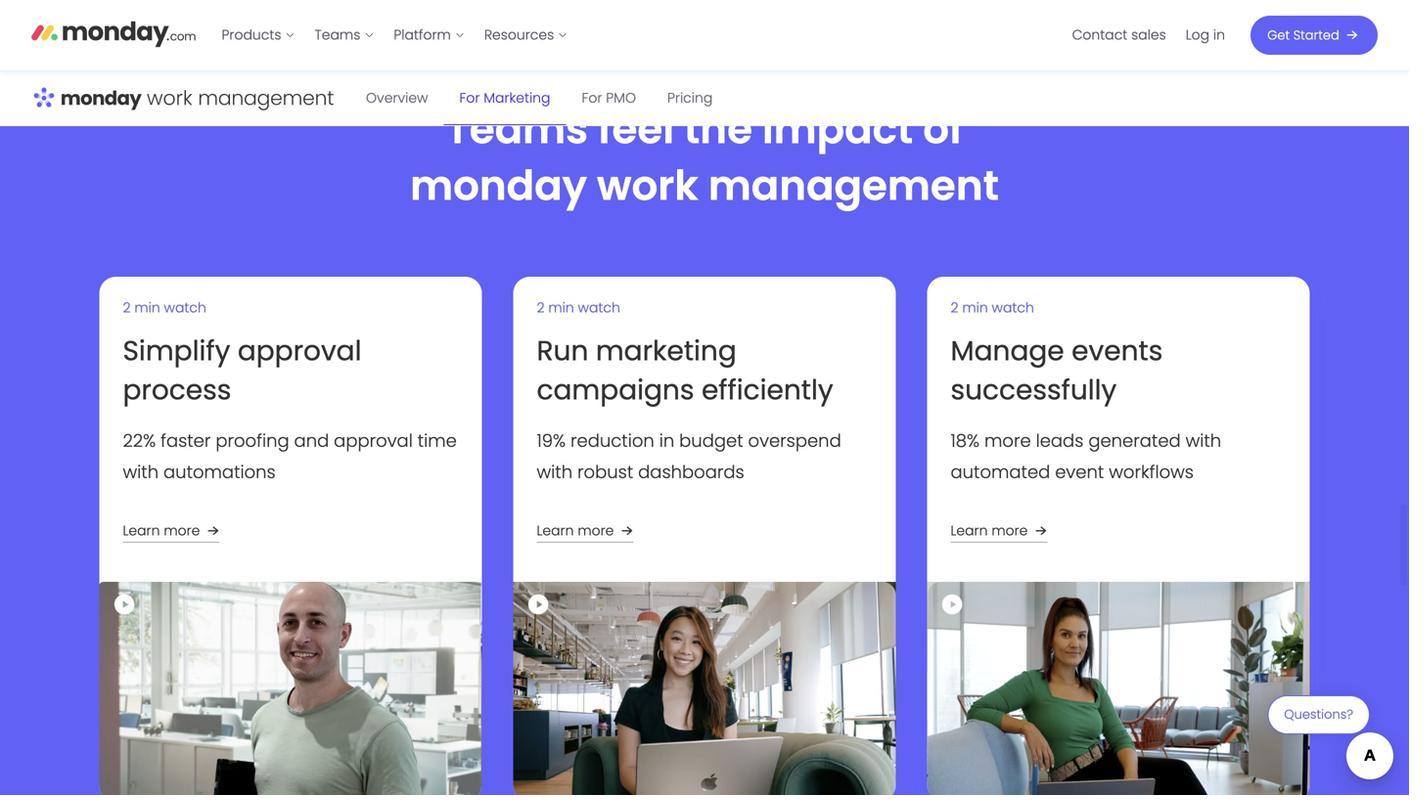 Task type: describe. For each thing, give the bounding box(es) containing it.
learn for simplify approval
[[123, 522, 160, 541]]

management
[[708, 157, 999, 214]]

questions?
[[1284, 706, 1353, 724]]

list containing products
[[212, 0, 578, 70]]

watch for run marketing campaigns efficiently
[[578, 299, 620, 318]]

monday.com work management image
[[31, 71, 335, 126]]

time
[[418, 429, 457, 454]]

learn for run marketing campaigns efficiently
[[537, 522, 574, 541]]

teams link
[[305, 20, 384, 51]]

log in
[[1186, 25, 1225, 44]]

more for manage events successfully
[[992, 522, 1028, 541]]

2 for simplify approval
[[123, 299, 131, 318]]

with inside 18% more leads generated with automated event workflows
[[1186, 429, 1221, 454]]

get started
[[1267, 26, 1339, 44]]

learn more link for run marketing campaigns efficiently
[[537, 520, 637, 543]]

efficiently
[[702, 371, 833, 410]]

2 min watch for simplify approval
[[123, 299, 206, 318]]

for pmo link
[[566, 71, 652, 125]]

min for manage events successfully
[[962, 299, 988, 318]]

monday.com logo image
[[31, 13, 196, 54]]

resources link
[[474, 20, 578, 51]]

for marketing
[[459, 89, 550, 108]]

pricing
[[667, 89, 713, 108]]

automations
[[163, 460, 276, 485]]

products
[[222, 25, 281, 44]]

marketing
[[596, 332, 737, 371]]

contact
[[1072, 25, 1128, 44]]

2 min watch for manage events successfully
[[951, 299, 1034, 318]]

approval process image
[[99, 582, 482, 796]]

for pmo
[[582, 89, 636, 108]]

teams for teams feel the impact of monday work management
[[446, 100, 588, 158]]

contact sales
[[1072, 25, 1166, 44]]

approval inside simplify approval process
[[238, 332, 362, 371]]

platform link
[[384, 20, 474, 51]]

get started button
[[1251, 16, 1378, 55]]

19%
[[537, 429, 566, 454]]

22% faster proofing and approval time with automations
[[123, 429, 457, 485]]

teams feel the impact of monday work management
[[410, 100, 999, 214]]

monday
[[410, 157, 587, 214]]

reduction
[[570, 429, 654, 454]]

products link
[[212, 20, 305, 51]]

marketing
[[484, 89, 550, 108]]

simplify
[[123, 332, 230, 371]]

with inside the 22% faster proofing and approval time with automations
[[123, 460, 159, 485]]

overview
[[366, 89, 428, 108]]

main element
[[212, 0, 1378, 70]]

1 horizontal spatial in
[[1213, 25, 1225, 44]]

learn more for run marketing campaigns efficiently
[[537, 522, 614, 541]]

platform
[[394, 25, 451, 44]]

for marketing link
[[444, 71, 566, 125]]

generated
[[1088, 429, 1181, 454]]

contact sales link
[[1062, 20, 1176, 51]]

learn more for manage events successfully
[[951, 522, 1028, 541]]

work
[[597, 157, 698, 214]]

for for for pmo
[[582, 89, 602, 108]]

impact
[[762, 100, 913, 158]]

dashboards
[[638, 460, 744, 485]]

learn more for simplify approval
[[123, 522, 200, 541]]

list containing contact sales
[[1062, 0, 1235, 70]]

watch for simplify approval
[[164, 299, 206, 318]]

list containing simplify approval
[[17, 261, 1392, 796]]

teams for teams
[[315, 25, 360, 44]]

for for for marketing
[[459, 89, 480, 108]]



Task type: locate. For each thing, give the bounding box(es) containing it.
min for simplify approval
[[134, 299, 160, 318]]

2 horizontal spatial learn
[[951, 522, 988, 541]]

2 learn more link from the left
[[537, 520, 637, 543]]

0 vertical spatial in
[[1213, 25, 1225, 44]]

robust
[[577, 460, 633, 485]]

1 vertical spatial approval
[[334, 429, 413, 454]]

learn more link for simplify approval
[[123, 520, 223, 543]]

more
[[984, 429, 1031, 454], [164, 522, 200, 541], [578, 522, 614, 541], [992, 522, 1028, 541]]

2 up simplify
[[123, 299, 131, 318]]

list
[[212, 0, 578, 70], [1062, 0, 1235, 70], [17, 261, 1392, 796]]

2 horizontal spatial watch
[[992, 299, 1034, 318]]

watch
[[164, 299, 206, 318], [578, 299, 620, 318], [992, 299, 1034, 318]]

2 2 min watch from the left
[[537, 299, 620, 318]]

3 learn more link from the left
[[951, 520, 1051, 543]]

2 horizontal spatial learn more link
[[951, 520, 1051, 543]]

1 horizontal spatial 2 min watch
[[537, 299, 620, 318]]

log
[[1186, 25, 1210, 44]]

0 horizontal spatial learn more link
[[123, 520, 223, 543]]

2 min watch
[[123, 299, 206, 318], [537, 299, 620, 318], [951, 299, 1034, 318]]

0 horizontal spatial for
[[459, 89, 480, 108]]

2 min watch up simplify
[[123, 299, 206, 318]]

2 for from the left
[[582, 89, 602, 108]]

learn more link down robust at the bottom
[[537, 520, 637, 543]]

2 horizontal spatial with
[[1186, 429, 1221, 454]]

more for simplify approval
[[164, 522, 200, 541]]

1 learn more link from the left
[[123, 520, 223, 543]]

learn more link down automations
[[123, 520, 223, 543]]

1 horizontal spatial 2
[[537, 299, 545, 318]]

more down automated
[[992, 522, 1028, 541]]

learn more
[[123, 522, 200, 541], [537, 522, 614, 541], [951, 522, 1028, 541]]

1 learn more from the left
[[123, 522, 200, 541]]

with down 22%
[[123, 460, 159, 485]]

pricing link
[[652, 71, 728, 125]]

0 vertical spatial teams
[[315, 25, 360, 44]]

with inside 19% reduction in budget overspend with robust dashboards
[[537, 460, 573, 485]]

3 2 from the left
[[951, 299, 958, 318]]

faster
[[161, 429, 211, 454]]

teams
[[315, 25, 360, 44], [446, 100, 588, 158]]

run marketing campaigns efficiently
[[537, 332, 833, 410]]

min up run at the top of the page
[[548, 299, 574, 318]]

0 horizontal spatial learn
[[123, 522, 160, 541]]

learn more link down automated
[[951, 520, 1051, 543]]

manage events image
[[927, 582, 1310, 796]]

1 vertical spatial teams
[[446, 100, 588, 158]]

automated
[[951, 460, 1050, 485]]

2 horizontal spatial min
[[962, 299, 988, 318]]

2 min from the left
[[548, 299, 574, 318]]

min up manage
[[962, 299, 988, 318]]

watch up run at the top of the page
[[578, 299, 620, 318]]

with up workflows on the bottom
[[1186, 429, 1221, 454]]

simplify approval process
[[123, 332, 362, 410]]

2 up run at the top of the page
[[537, 299, 545, 318]]

2 learn more from the left
[[537, 522, 614, 541]]

get
[[1267, 26, 1290, 44]]

learn more link for manage events successfully
[[951, 520, 1051, 543]]

with
[[1186, 429, 1221, 454], [123, 460, 159, 485], [537, 460, 573, 485]]

0 horizontal spatial watch
[[164, 299, 206, 318]]

learn
[[123, 522, 160, 541], [537, 522, 574, 541], [951, 522, 988, 541]]

0 horizontal spatial learn more
[[123, 522, 200, 541]]

1 horizontal spatial min
[[548, 299, 574, 318]]

0 horizontal spatial 2 min watch
[[123, 299, 206, 318]]

2
[[123, 299, 131, 318], [537, 299, 545, 318], [951, 299, 958, 318]]

workflows
[[1109, 460, 1194, 485]]

log in link
[[1176, 20, 1235, 51]]

in
[[1213, 25, 1225, 44], [659, 429, 674, 454]]

18%
[[951, 429, 980, 454]]

and
[[294, 429, 329, 454]]

run
[[537, 332, 588, 371]]

overspend
[[748, 429, 841, 454]]

sales
[[1131, 25, 1166, 44]]

2 2 from the left
[[537, 299, 545, 318]]

started
[[1293, 26, 1339, 44]]

marketing campaigns image
[[513, 582, 896, 796]]

min up simplify
[[134, 299, 160, 318]]

leads
[[1036, 429, 1084, 454]]

2 horizontal spatial 2 min watch
[[951, 299, 1034, 318]]

for left "marketing"
[[459, 89, 480, 108]]

successfully
[[951, 371, 1117, 410]]

process
[[123, 371, 231, 410]]

teams down the 'resources'
[[446, 100, 588, 158]]

overview link
[[350, 71, 444, 125]]

for left pmo
[[582, 89, 602, 108]]

19% reduction in budget overspend with robust dashboards
[[537, 429, 841, 485]]

2 min watch up run at the top of the page
[[537, 299, 620, 318]]

event
[[1055, 460, 1104, 485]]

1 for from the left
[[459, 89, 480, 108]]

of
[[923, 100, 963, 158]]

more down automations
[[164, 522, 200, 541]]

learn more link
[[123, 520, 223, 543], [537, 520, 637, 543], [951, 520, 1051, 543]]

18% more leads generated with automated event workflows
[[951, 429, 1221, 485]]

min for run marketing campaigns efficiently
[[548, 299, 574, 318]]

learn more down automated
[[951, 522, 1028, 541]]

2 watch from the left
[[578, 299, 620, 318]]

learn down 22%
[[123, 522, 160, 541]]

learn more down automations
[[123, 522, 200, 541]]

pmo
[[606, 89, 636, 108]]

the
[[684, 100, 752, 158]]

manage events successfully
[[951, 332, 1163, 410]]

watch up manage
[[992, 299, 1034, 318]]

budget
[[679, 429, 743, 454]]

3 watch from the left
[[992, 299, 1034, 318]]

learn down automated
[[951, 522, 988, 541]]

3 learn more from the left
[[951, 522, 1028, 541]]

watch for manage events successfully
[[992, 299, 1034, 318]]

manage
[[951, 332, 1064, 371]]

3 min from the left
[[962, 299, 988, 318]]

events
[[1072, 332, 1163, 371]]

2 learn from the left
[[537, 522, 574, 541]]

in inside 19% reduction in budget overspend with robust dashboards
[[659, 429, 674, 454]]

2 for manage events successfully
[[951, 299, 958, 318]]

1 horizontal spatial for
[[582, 89, 602, 108]]

3 2 min watch from the left
[[951, 299, 1034, 318]]

teams inside teams feel the impact of monday work management
[[446, 100, 588, 158]]

learn more down robust at the bottom
[[537, 522, 614, 541]]

approval
[[238, 332, 362, 371], [334, 429, 413, 454]]

watch up simplify
[[164, 299, 206, 318]]

learn for manage events successfully
[[951, 522, 988, 541]]

1 2 min watch from the left
[[123, 299, 206, 318]]

2 for run marketing campaigns efficiently
[[537, 299, 545, 318]]

more for run marketing campaigns efficiently
[[578, 522, 614, 541]]

2 min watch for run marketing campaigns efficiently
[[537, 299, 620, 318]]

0 horizontal spatial 2
[[123, 299, 131, 318]]

with down 19%
[[537, 460, 573, 485]]

1 horizontal spatial learn more link
[[537, 520, 637, 543]]

0 horizontal spatial min
[[134, 299, 160, 318]]

1 horizontal spatial watch
[[578, 299, 620, 318]]

in right log
[[1213, 25, 1225, 44]]

1 horizontal spatial learn more
[[537, 522, 614, 541]]

proofing
[[216, 429, 289, 454]]

more inside 18% more leads generated with automated event workflows
[[984, 429, 1031, 454]]

2 horizontal spatial learn more
[[951, 522, 1028, 541]]

campaigns
[[537, 371, 694, 410]]

questions? button
[[1267, 696, 1370, 749]]

2 min watch up manage
[[951, 299, 1034, 318]]

for
[[459, 89, 480, 108], [582, 89, 602, 108]]

1 watch from the left
[[164, 299, 206, 318]]

1 horizontal spatial learn
[[537, 522, 574, 541]]

22%
[[123, 429, 156, 454]]

resources
[[484, 25, 554, 44]]

0 horizontal spatial teams
[[315, 25, 360, 44]]

0 vertical spatial approval
[[238, 332, 362, 371]]

approval inside the 22% faster proofing and approval time with automations
[[334, 429, 413, 454]]

more up automated
[[984, 429, 1031, 454]]

2 up manage
[[951, 299, 958, 318]]

1 min from the left
[[134, 299, 160, 318]]

0 horizontal spatial with
[[123, 460, 159, 485]]

approval up 'and'
[[238, 332, 362, 371]]

0 horizontal spatial in
[[659, 429, 674, 454]]

teams inside teams link
[[315, 25, 360, 44]]

in up dashboards
[[659, 429, 674, 454]]

more down robust at the bottom
[[578, 522, 614, 541]]

approval right 'and'
[[334, 429, 413, 454]]

2 horizontal spatial 2
[[951, 299, 958, 318]]

1 learn from the left
[[123, 522, 160, 541]]

3 learn from the left
[[951, 522, 988, 541]]

1 2 from the left
[[123, 299, 131, 318]]

feel
[[598, 100, 674, 158]]

1 vertical spatial in
[[659, 429, 674, 454]]

1 horizontal spatial teams
[[446, 100, 588, 158]]

1 horizontal spatial with
[[537, 460, 573, 485]]

learn down 19%
[[537, 522, 574, 541]]

min
[[134, 299, 160, 318], [548, 299, 574, 318], [962, 299, 988, 318]]

teams right the products link
[[315, 25, 360, 44]]



Task type: vqa. For each thing, say whether or not it's contained in the screenshot.
IT management image
no



